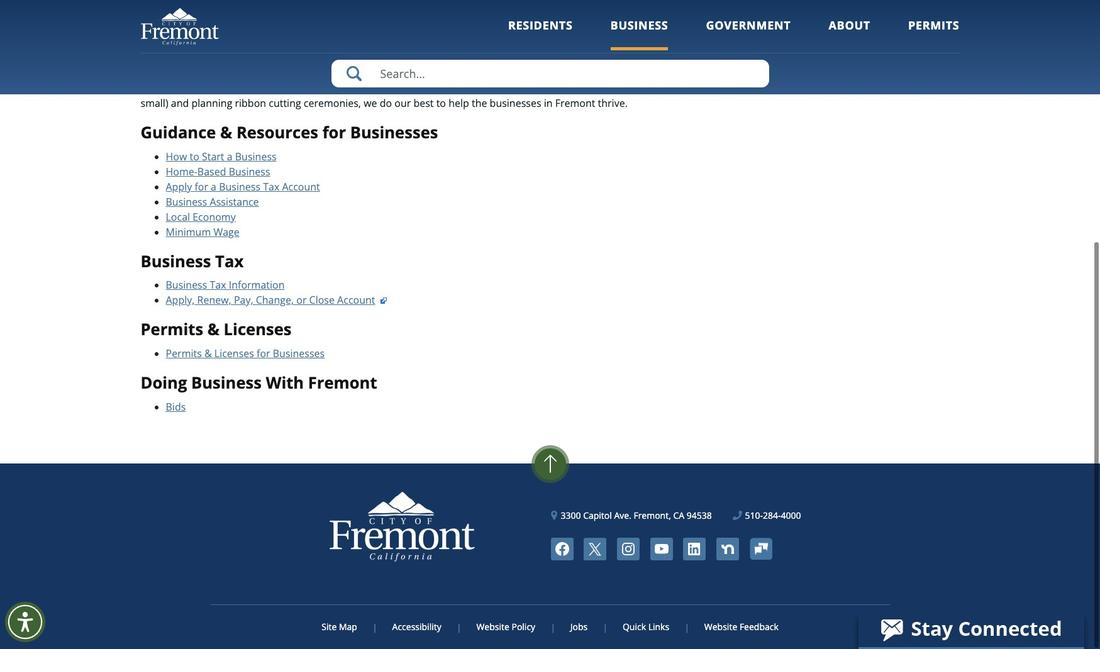 Task type: locate. For each thing, give the bounding box(es) containing it.
permits & licenses permits & licenses for businesses
[[141, 319, 325, 361]]

minimum
[[166, 225, 211, 239]]

or inside business tax business tax information apply, renew, pay, change, or close account
[[297, 293, 307, 307]]

help down starting on the top of the page
[[449, 96, 469, 110]]

in
[[544, 96, 553, 110]]

1 vertical spatial and
[[171, 96, 189, 110]]

permits & licenses for businesses link
[[166, 347, 325, 361]]

renew,
[[197, 293, 231, 307]]

businesses up with
[[273, 347, 325, 361]]

website right links
[[705, 621, 738, 633]]

licenses up permits & licenses for businesses link
[[224, 319, 292, 341]]

ribbon
[[235, 96, 266, 110]]

about link
[[829, 18, 871, 50]]

1 vertical spatial businesses
[[273, 347, 325, 361]]

we
[[364, 96, 377, 110]]

0 horizontal spatial account
[[282, 180, 320, 194]]

running
[[475, 81, 512, 95]]

2 vertical spatial &
[[205, 347, 212, 361]]

different
[[323, 81, 364, 95]]

0 vertical spatial businesses
[[350, 121, 438, 143]]

0 vertical spatial feedback
[[850, 47, 886, 58]]

1 vertical spatial feedback
[[740, 621, 779, 633]]

1 horizontal spatial for
[[257, 347, 270, 361]]

tax up business tax information link
[[215, 250, 244, 272]]

0 horizontal spatial website
[[477, 621, 510, 633]]

0 horizontal spatial you
[[229, 81, 247, 95]]

or left close
[[297, 293, 307, 307]]

0 vertical spatial help
[[206, 81, 227, 95]]

and right starting on the top of the page
[[455, 81, 473, 95]]

cutting
[[269, 96, 301, 110]]

account inside guidance & resources for businesses how to start a business home-based business apply for a business tax account business assistance local economy minimum wage
[[282, 180, 320, 194]]

0 horizontal spatial fremont
[[308, 372, 377, 394]]

permits up doing
[[166, 347, 202, 361]]

help up "planning"
[[206, 81, 227, 95]]

footer fb icon image
[[551, 538, 574, 561]]

website policy link
[[460, 621, 552, 633]]

feedback link
[[837, 47, 886, 58]]

0 horizontal spatial businesses
[[273, 347, 325, 361]]

site map
[[322, 621, 357, 633]]

2 vertical spatial permits
[[166, 347, 202, 361]]

0 horizontal spatial and
[[171, 96, 189, 110]]

0 vertical spatial &
[[220, 121, 232, 143]]

1 vertical spatial or
[[297, 293, 307, 307]]

to right resources
[[735, 81, 745, 95]]

1 website from the left
[[477, 621, 510, 633]]

tax down resources
[[263, 180, 280, 194]]

change,
[[256, 293, 294, 307]]

fremont inside doing business with fremont bids
[[308, 372, 377, 394]]

apply
[[166, 180, 192, 194]]

1 horizontal spatial fremont
[[556, 96, 596, 110]]

1 horizontal spatial feedback
[[850, 47, 886, 58]]

1 horizontal spatial and
[[455, 81, 473, 95]]

0 horizontal spatial a
[[211, 180, 217, 194]]

1 vertical spatial account
[[337, 293, 375, 307]]

2 vertical spatial for
[[257, 347, 270, 361]]

2 horizontal spatial for
[[323, 121, 346, 143]]

how
[[166, 149, 187, 163]]

businesses down do at the top left of the page
[[350, 121, 438, 143]]

footer ig icon image
[[617, 538, 640, 561]]

a right start
[[227, 149, 233, 163]]

account inside business tax business tax information apply, renew, pay, change, or close account
[[337, 293, 375, 307]]

font size: link
[[896, 48, 932, 59]]

to right how
[[190, 149, 199, 163]]

questions
[[798, 81, 844, 95]]

font size:
[[896, 48, 932, 59]]

footer tw icon image
[[584, 538, 607, 561]]

tax up renew,
[[210, 278, 226, 292]]

- link
[[951, 47, 963, 59]]

you up 'ribbon'
[[229, 81, 247, 95]]

businesses inside permits & licenses permits & licenses for businesses
[[273, 347, 325, 361]]

1 vertical spatial a
[[211, 180, 217, 194]]

to down starting on the top of the page
[[437, 96, 446, 110]]

284-
[[763, 510, 781, 522]]

licenses up doing business with fremont bids
[[214, 347, 254, 361]]

website left policy
[[477, 621, 510, 633]]

for down based
[[195, 180, 208, 194]]

510-
[[745, 510, 763, 522]]

and
[[455, 81, 473, 95], [171, 96, 189, 110]]

capitol
[[584, 510, 612, 522]]

0 vertical spatial tax
[[263, 180, 280, 194]]

2 website from the left
[[705, 621, 738, 633]]

the
[[305, 81, 320, 95]]

for inside permits & licenses permits & licenses for businesses
[[257, 347, 270, 361]]

website
[[477, 621, 510, 633], [705, 621, 738, 633]]

1 horizontal spatial or
[[934, 81, 944, 95]]

0 vertical spatial or
[[934, 81, 944, 95]]

account right close
[[337, 293, 375, 307]]

guidance & resources for businesses how to start a business home-based business apply for a business tax account business assistance local economy minimum wage
[[141, 121, 438, 239]]

fremont down 'from'
[[556, 96, 596, 110]]

1 vertical spatial fremont
[[308, 372, 377, 394]]

start
[[202, 149, 224, 163]]

1 horizontal spatial account
[[337, 293, 375, 307]]

you left the with
[[643, 81, 661, 95]]

fremont right with
[[308, 372, 377, 394]]

policy
[[512, 621, 536, 633]]

1 vertical spatial &
[[208, 319, 220, 341]]

local economy link
[[166, 210, 236, 224]]

wage
[[214, 225, 240, 239]]

1 vertical spatial permits
[[141, 319, 203, 341]]

permits
[[909, 18, 960, 33], [141, 319, 203, 341], [166, 347, 202, 361]]

0 vertical spatial fremont
[[556, 96, 596, 110]]

to
[[194, 81, 204, 95], [735, 81, 745, 95], [437, 96, 446, 110], [190, 149, 199, 163]]

1 horizontal spatial website
[[705, 621, 738, 633]]

resources
[[237, 121, 318, 143]]

information
[[229, 278, 285, 292]]

we're
[[141, 81, 167, 95]]

1 vertical spatial for
[[195, 180, 208, 194]]

footer li icon image
[[684, 538, 706, 561]]

website for website policy
[[477, 621, 510, 633]]

permits up the + link
[[909, 18, 960, 33]]

1 horizontal spatial businesses
[[350, 121, 438, 143]]

permits down apply,
[[141, 319, 203, 341]]

bids link
[[166, 400, 186, 414]]

0 horizontal spatial for
[[195, 180, 208, 194]]

a up 'business assistance' link at the top left of page
[[211, 180, 217, 194]]

website feedback
[[705, 621, 779, 633]]

doing
[[141, 372, 187, 394]]

account down resources
[[282, 180, 320, 194]]

feedback
[[850, 47, 886, 58], [740, 621, 779, 633]]

and down here
[[171, 96, 189, 110]]

assistance
[[210, 195, 259, 209]]

0 vertical spatial permits
[[909, 18, 960, 33]]

permits for permits
[[909, 18, 960, 33]]

fremont,
[[634, 510, 671, 522]]

0 vertical spatial account
[[282, 180, 320, 194]]

for up with
[[257, 347, 270, 361]]

tax
[[263, 180, 280, 194], [215, 250, 244, 272], [210, 278, 226, 292]]

& inside guidance & resources for businesses how to start a business home-based business apply for a business tax account business assistance local economy minimum wage
[[220, 121, 232, 143]]

1 vertical spatial tax
[[215, 250, 244, 272]]

2 vertical spatial tax
[[210, 278, 226, 292]]

& for permits
[[208, 319, 220, 341]]

a
[[227, 149, 233, 163], [211, 180, 217, 194]]

1 horizontal spatial help
[[449, 96, 469, 110]]

fremont
[[556, 96, 596, 110], [308, 372, 377, 394]]

based
[[198, 165, 226, 178]]

businesses
[[350, 121, 438, 143], [273, 347, 325, 361]]

for down ceremonies, at the top left of the page
[[323, 121, 346, 143]]

(big
[[914, 81, 931, 95]]

business
[[611, 18, 669, 33], [235, 149, 277, 163], [229, 165, 270, 178], [219, 180, 261, 194], [166, 195, 207, 209], [141, 250, 211, 272], [166, 278, 207, 292], [191, 372, 262, 394]]

2 horizontal spatial you
[[847, 81, 864, 95]]

for
[[323, 121, 346, 143], [195, 180, 208, 194], [257, 347, 270, 361]]

may
[[867, 81, 887, 95]]

3300 capitol ave. fremont, ca 94538 link
[[552, 509, 712, 522]]

1 horizontal spatial you
[[643, 81, 661, 95]]

small)
[[141, 96, 168, 110]]

apply, renew, pay, change, or close account link
[[166, 293, 388, 307]]

map
[[339, 621, 357, 633]]

permits for permits & licenses permits & licenses for businesses
[[141, 319, 203, 341]]

planning
[[192, 96, 232, 110]]

or right (big
[[934, 81, 944, 95]]

0 horizontal spatial or
[[297, 293, 307, 307]]

help
[[206, 81, 227, 95], [449, 96, 469, 110]]

with
[[266, 372, 304, 394]]

& for guidance
[[220, 121, 232, 143]]

site
[[322, 621, 337, 633]]

you left may
[[847, 81, 864, 95]]

0 horizontal spatial feedback
[[740, 621, 779, 633]]

0 vertical spatial for
[[323, 121, 346, 143]]

ceremonies,
[[304, 96, 361, 110]]

home-
[[166, 165, 198, 178]]

website policy
[[477, 621, 536, 633]]

1 horizontal spatial a
[[227, 149, 233, 163]]



Task type: vqa. For each thing, say whether or not it's contained in the screenshot.
"services" inside Other government agencies, including federal, state, county, regional, public schools, joint power authorities, and  special districts. Organizations that receive sponsorship from the City of Fremont in the form of a financial grant, or a written contract by which the City provides services in collaboration with the organization to achieve a mutual goal related to the City's governmental purpose. Private utilities that have a franchise from the City of Fremont by which the City regulates or monitors customer service issues.
no



Task type: describe. For each thing, give the bounding box(es) containing it.
thrive.
[[598, 96, 628, 110]]

best
[[414, 96, 434, 110]]

close
[[309, 293, 335, 307]]

to right here
[[194, 81, 204, 95]]

business inside doing business with fremont bids
[[191, 372, 262, 394]]

footer yt icon image
[[651, 538, 673, 561]]

accessibility link
[[376, 621, 458, 633]]

businesses inside guidance & resources for businesses how to start a business home-based business apply for a business tax account business assistance local economy minimum wage
[[350, 121, 438, 143]]

4000
[[781, 510, 802, 522]]

home-based business link
[[166, 165, 270, 178]]

1 vertical spatial licenses
[[214, 347, 254, 361]]

+ link
[[937, 47, 951, 59]]

fremont inside we're here to help you navigate all the different aspects of starting and running a business. from providing you with resources to answering questions you may have (big or small) and planning ribbon cutting ceremonies, we do our best to help the businesses in fremont thrive.
[[556, 96, 596, 110]]

feedback inside columnusercontrol1 main content
[[850, 47, 886, 58]]

from
[[569, 81, 594, 95]]

footer my icon image
[[750, 538, 773, 560]]

minimum wage link
[[166, 225, 240, 239]]

permits link
[[909, 18, 960, 50]]

quick links
[[623, 621, 670, 633]]

about
[[829, 18, 871, 33]]

2 you from the left
[[643, 81, 661, 95]]

site map link
[[322, 621, 374, 633]]

starting
[[416, 81, 452, 95]]

business link
[[611, 18, 669, 50]]

navigate
[[249, 81, 289, 95]]

all
[[291, 81, 302, 95]]

ca
[[674, 510, 685, 522]]

our
[[395, 96, 411, 110]]

94538
[[687, 510, 712, 522]]

business assistance link
[[166, 195, 259, 209]]

with
[[663, 81, 683, 95]]

here
[[170, 81, 191, 95]]

columnusercontrol1 main content
[[0, 0, 1101, 426]]

510-284-4000 link
[[733, 509, 802, 522]]

ave.
[[615, 510, 632, 522]]

3 you from the left
[[847, 81, 864, 95]]

1 vertical spatial help
[[449, 96, 469, 110]]

government
[[706, 18, 791, 33]]

size:
[[915, 48, 932, 59]]

footer nd icon image
[[717, 538, 739, 561]]

links
[[649, 621, 670, 633]]

website for website feedback
[[705, 621, 738, 633]]

how to start a business link
[[166, 149, 277, 163]]

stay connected image
[[859, 612, 1084, 648]]

+
[[946, 47, 951, 59]]

to inside guidance & resources for businesses how to start a business home-based business apply for a business tax account business assistance local economy minimum wage
[[190, 149, 199, 163]]

accessibility
[[392, 621, 442, 633]]

do
[[380, 96, 392, 110]]

pay,
[[234, 293, 253, 307]]

tax inside guidance & resources for businesses how to start a business home-based business apply for a business tax account business assistance local economy minimum wage
[[263, 180, 280, 194]]

0 vertical spatial a
[[227, 149, 233, 163]]

or inside we're here to help you navigate all the different aspects of starting and running a business. from providing you with resources to answering questions you may have (big or small) and planning ribbon cutting ceremonies, we do our best to help the businesses in fremont thrive.
[[934, 81, 944, 95]]

0 vertical spatial and
[[455, 81, 473, 95]]

business tax information link
[[166, 278, 285, 292]]

quick links link
[[607, 621, 686, 633]]

we're here to help you navigate all the different aspects of starting and running a business. from providing you with resources to answering questions you may have (big or small) and planning ribbon cutting ceremonies, we do our best to help the businesses in fremont thrive.
[[141, 81, 944, 110]]

guidance
[[141, 121, 216, 143]]

of
[[404, 81, 414, 95]]

1 you from the left
[[229, 81, 247, 95]]

apply for a business tax account link
[[166, 180, 320, 194]]

bids
[[166, 400, 186, 414]]

doing business with fremont bids
[[141, 372, 377, 414]]

-
[[960, 47, 963, 59]]

0 horizontal spatial help
[[206, 81, 227, 95]]

residents
[[508, 18, 573, 33]]

local
[[166, 210, 190, 224]]

providing
[[597, 81, 641, 95]]

jobs link
[[554, 621, 604, 633]]

Search text field
[[331, 60, 769, 87]]

the businesses
[[472, 96, 542, 110]]

jobs
[[571, 621, 588, 633]]

510-284-4000
[[745, 510, 802, 522]]

0 vertical spatial licenses
[[224, 319, 292, 341]]

business tax business tax information apply, renew, pay, change, or close account
[[141, 250, 375, 307]]

residents link
[[508, 18, 573, 50]]

font
[[896, 48, 913, 59]]

economy
[[193, 210, 236, 224]]

3300 capitol ave. fremont, ca 94538
[[561, 510, 712, 522]]

answering
[[747, 81, 795, 95]]

website feedback link
[[688, 621, 779, 633]]

a business.
[[515, 81, 567, 95]]

3300
[[561, 510, 581, 522]]

quick
[[623, 621, 646, 633]]

government link
[[706, 18, 791, 50]]



